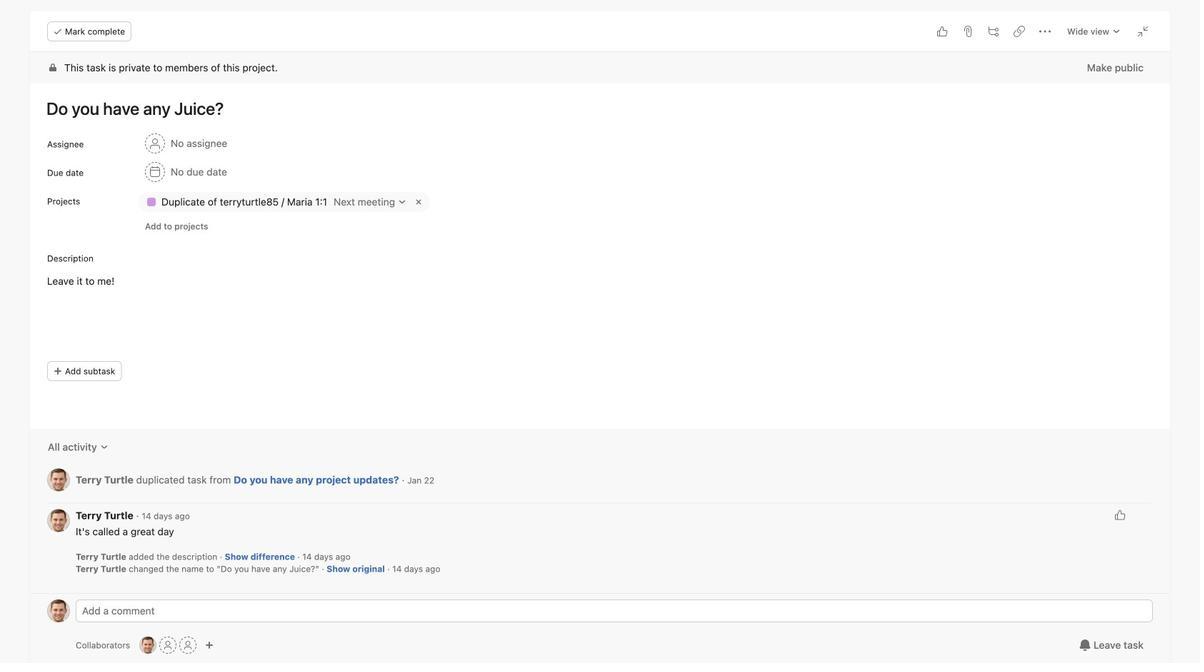 Task type: describe. For each thing, give the bounding box(es) containing it.
0 likes. click to like this task comment image
[[1114, 510, 1126, 521]]

1 open user profile image from the top
[[47, 469, 70, 492]]

2 open user profile image from the top
[[47, 510, 70, 533]]

more actions for this task image
[[1039, 26, 1051, 37]]

Task Name text field
[[37, 92, 1153, 125]]

3 open user profile image from the top
[[47, 600, 70, 623]]

remove image
[[413, 196, 424, 208]]



Task type: vqa. For each thing, say whether or not it's contained in the screenshot.
'Collapse task pane' ICON
yes



Task type: locate. For each thing, give the bounding box(es) containing it.
0 horizontal spatial add or remove collaborators image
[[139, 637, 157, 654]]

all activity image
[[100, 443, 108, 452]]

copy task link image
[[1014, 26, 1025, 37]]

add subtask image
[[988, 26, 999, 37]]

main content
[[30, 52, 1170, 594]]

do you have any juice? dialog
[[30, 11, 1170, 664]]

attachments: add a file to this task, do you have any juice? image
[[962, 26, 974, 37]]

description document
[[31, 274, 1153, 305]]

0 likes. click to like this task image
[[937, 26, 948, 37]]

1 horizontal spatial add or remove collaborators image
[[205, 642, 214, 650]]

2 vertical spatial open user profile image
[[47, 600, 70, 623]]

add or remove collaborators image
[[139, 637, 157, 654], [205, 642, 214, 650]]

0 vertical spatial open user profile image
[[47, 469, 70, 492]]

1 vertical spatial open user profile image
[[47, 510, 70, 533]]

open user profile image
[[47, 469, 70, 492], [47, 510, 70, 533], [47, 600, 70, 623]]

collapse task pane image
[[1137, 26, 1149, 37]]



